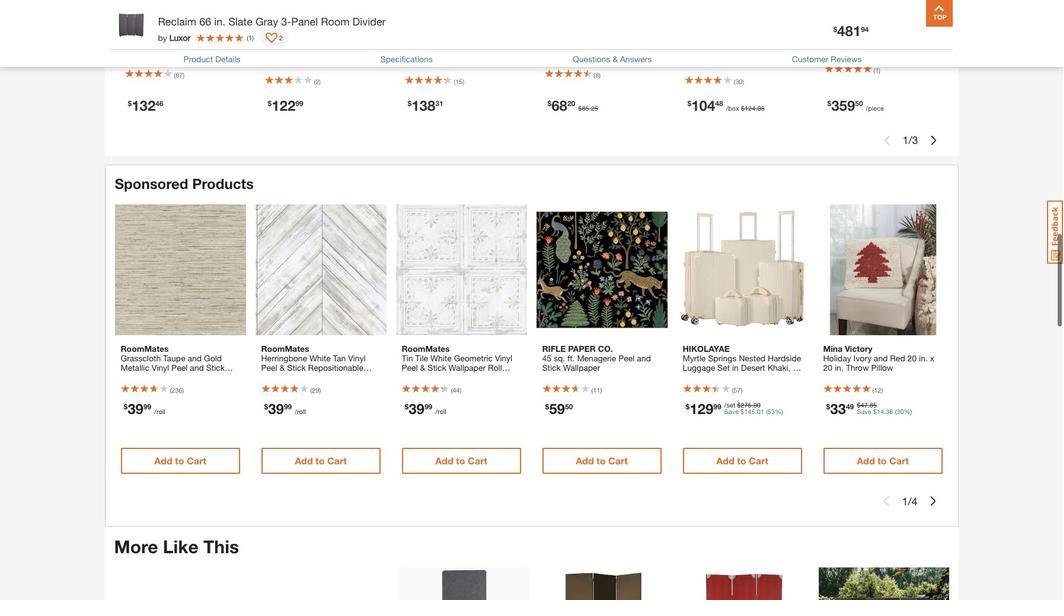 Task type: locate. For each thing, give the bounding box(es) containing it.
/ right this is the first slide icon
[[909, 495, 912, 508]]

0 horizontal spatial costway
[[125, 20, 159, 30]]

50 for 59
[[565, 403, 573, 412]]

0 vertical spatial 85
[[582, 104, 589, 112]]

cart
[[187, 456, 206, 467], [327, 456, 347, 467], [468, 456, 488, 467], [609, 456, 628, 467], [749, 456, 769, 467], [890, 456, 909, 467]]

)
[[252, 34, 254, 41], [879, 67, 881, 74], [183, 71, 185, 79], [599, 71, 601, 79], [319, 78, 321, 85], [463, 78, 465, 85], [743, 78, 745, 85], [182, 387, 184, 394], [319, 387, 321, 394], [460, 387, 462, 394], [601, 387, 602, 394], [741, 387, 743, 394], [882, 387, 883, 394]]

2 horizontal spatial vinyl
[[495, 354, 513, 364]]

$ inside $ 122 99
[[268, 99, 272, 108]]

4- inside 4-panel folding room divider 5.6 ft. walnut tone tall freestanding privacy screen panels for indoor bedroom office
[[405, 31, 413, 41]]

ft. right 7
[[868, 21, 876, 31]]

in. right 66
[[214, 15, 226, 28]]

) down "taupe" at the bottom
[[182, 387, 184, 394]]

01
[[757, 408, 765, 416]]

99 down ft.)
[[143, 403, 151, 412]]

3- inside costway 6 ft. black 3-panel room divider
[[165, 31, 172, 41]]

ft.) down geometric
[[471, 373, 483, 383]]

0 horizontal spatial 2
[[279, 34, 283, 41]]

screen down sg-
[[825, 34, 851, 44]]

save left the '275'
[[725, 408, 739, 416]]

%) right 36
[[904, 408, 913, 416]]

/ right this is the first slide image
[[909, 134, 913, 147]]

6 to from the left
[[878, 456, 887, 467]]

& right tin
[[420, 363, 426, 373]]

divider inside costway 6 ft. black 3-panel room divider
[[125, 43, 151, 53]]

& left repositionable
[[280, 363, 285, 373]]

0 vertical spatial sq.
[[554, 354, 565, 364]]

$ 39 99 /roll for tin tile white geometric vinyl peel & stick wallpaper roll (covers 28.18 sq. ft.)
[[405, 401, 446, 418]]

roll left 45
[[488, 363, 502, 373]]

ft. inside 1.65 ft. beige 3-panel room divider
[[563, 31, 571, 41]]

4-
[[405, 31, 413, 41], [853, 34, 861, 44]]

screen down weave
[[685, 56, 711, 66]]

with
[[360, 43, 375, 53]]

4 add from the left
[[576, 456, 594, 467]]

1 horizontal spatial privacy
[[455, 56, 483, 66]]

0 horizontal spatial sq.
[[121, 382, 132, 392]]

5 cart from the left
[[749, 456, 769, 467]]

costway for 132
[[125, 20, 159, 30]]

mariana wood 3-panel divider image
[[539, 569, 669, 601]]

0 horizontal spatial 20
[[568, 99, 576, 108]]

wallpaper inside "roommates grasscloth taupe and gold metallic vinyl peel and stick wallpaper roll (covers 28.18 sq. ft.)"
[[121, 373, 158, 383]]

( down wheels
[[314, 78, 316, 85]]

5 add from the left
[[717, 456, 735, 467]]

folding
[[296, 31, 323, 41], [436, 31, 463, 41], [733, 43, 761, 53]]

sq. inside the roommates herringbone white tan vinyl peel & stick repositionable wallpaper roll (covers 28.18 sq. ft.)
[[261, 382, 274, 392]]

( down the slate on the top of the page
[[247, 34, 249, 41]]

1 horizontal spatial %)
[[904, 408, 913, 416]]

2 horizontal spatial 20
[[908, 354, 917, 364]]

) down 'product'
[[183, 71, 185, 79]]

1.65 ft. beige 3-panel room divider link
[[545, 20, 664, 55]]

30 right 36
[[897, 408, 904, 416]]

1 horizontal spatial roommates
[[261, 344, 309, 354]]

1 /roll from the left
[[154, 408, 165, 416]]

1 horizontal spatial 2
[[316, 78, 319, 85]]

ft. right 1.65
[[563, 31, 571, 41]]

/roll down the roommates herringbone white tan vinyl peel & stick repositionable wallpaper roll (covers 28.18 sq. ft.)
[[295, 408, 306, 416]]

1 (covers from the left
[[177, 373, 205, 383]]

/
[[909, 134, 913, 147], [909, 495, 912, 508]]

2 horizontal spatial roll
[[488, 363, 502, 373]]

39 for herringbone white tan vinyl peel & stick repositionable wallpaper roll (covers 28.18 sq. ft.)
[[268, 401, 284, 418]]

3- inside 1.65 ft. beige 3-panel room divider
[[597, 31, 604, 41]]

& inside the roommates herringbone white tan vinyl peel & stick repositionable wallpaper roll (covers 28.18 sq. ft.)
[[280, 363, 285, 373]]

room inside 4-panel folding room divider 5.6 ft. walnut tone tall freestanding privacy screen panels for indoor bedroom office
[[466, 31, 488, 41]]

5 add to cart from the left
[[717, 456, 769, 467]]

6 inside costway 6-panel folding room divider 6 ft. rolling privacy screen with lockable wheels grey
[[378, 31, 383, 41]]

1 / 3
[[903, 134, 919, 147]]

cart for herringbone white tan vinyl peel & stick repositionable wallpaper roll (covers 28.18 sq. ft.)
[[327, 456, 347, 467]]

costway up display 'icon'
[[265, 20, 299, 30]]

$ 39 99 /roll down ft.)
[[124, 401, 165, 418]]

to for 45 sq. ft. menagerie peel and stick wallpaper
[[597, 456, 606, 467]]

/roll down roommates tin tile white geometric vinyl peel & stick wallpaper roll (covers 28.18 sq. ft.)
[[436, 408, 446, 416]]

stick right "taupe" at the bottom
[[206, 363, 225, 373]]

$ inside $ 359 50 /piece
[[828, 99, 832, 108]]

cart for 45 sq. ft. menagerie peel and stick wallpaper
[[609, 456, 628, 467]]

6 up specifications
[[378, 31, 383, 41]]

screen
[[825, 34, 851, 44], [332, 43, 358, 53], [485, 56, 511, 66], [685, 56, 711, 66]]

1 horizontal spatial 50
[[856, 99, 863, 108]]

more
[[114, 537, 158, 558]]

2 39 from the left
[[268, 401, 284, 418]]

myrtle
[[683, 354, 706, 364]]

5 to from the left
[[737, 456, 747, 467]]

1 cart from the left
[[187, 456, 206, 467]]

0 horizontal spatial 85
[[582, 104, 589, 112]]

20
[[568, 99, 576, 108], [908, 354, 917, 364], [824, 363, 833, 373]]

39 down tile
[[409, 401, 425, 418]]

( right 36
[[895, 408, 897, 416]]

1 horizontal spatial 85
[[870, 402, 877, 409]]

0 horizontal spatial 6
[[125, 31, 129, 41]]

( up '/piece' at the top of page
[[874, 67, 876, 74]]

0 horizontal spatial (covers
[[177, 373, 205, 383]]

1 stick from the left
[[206, 363, 225, 373]]

1 horizontal spatial 6
[[378, 31, 383, 41]]

(covers for roommates herringbone white tan vinyl peel & stick repositionable wallpaper roll (covers 28.18 sq. ft.)
[[317, 373, 346, 383]]

screen up grey
[[332, 43, 358, 53]]

1
[[249, 34, 252, 41], [876, 67, 879, 74], [903, 134, 909, 147], [903, 495, 909, 508]]

ft.) inside the roommates herringbone white tan vinyl peel & stick repositionable wallpaper roll (covers 28.18 sq. ft.)
[[276, 382, 288, 392]]

2 horizontal spatial &
[[613, 54, 618, 64]]

white right tile
[[431, 354, 452, 364]]

4- down the 358a
[[853, 34, 861, 44]]

roll for vinyl
[[488, 363, 502, 373]]

4 cart from the left
[[609, 456, 628, 467]]

/set
[[725, 402, 736, 409]]

20 left '25'
[[568, 99, 576, 108]]

costway for 122
[[265, 20, 299, 30]]

(covers up 236
[[177, 373, 205, 383]]

2 %) from the left
[[904, 408, 913, 416]]

1 to from the left
[[175, 456, 184, 467]]

$
[[834, 25, 838, 34], [128, 99, 132, 108], [268, 99, 272, 108], [408, 99, 412, 108], [548, 99, 552, 108], [688, 99, 692, 108], [828, 99, 832, 108], [579, 104, 582, 112], [741, 104, 745, 112], [737, 402, 741, 409], [857, 402, 861, 409], [124, 403, 128, 412], [264, 403, 268, 412], [405, 403, 409, 412], [545, 403, 549, 412], [686, 403, 690, 412], [827, 403, 831, 412], [741, 408, 745, 416], [874, 408, 877, 416]]

to for myrtle springs nested hardside luggage set in desert khaki, 5 piece - tsa compliant
[[737, 456, 747, 467]]

1 horizontal spatial (covers
[[317, 373, 346, 383]]

stick inside the roommates herringbone white tan vinyl peel & stick repositionable wallpaper roll (covers 28.18 sq. ft.)
[[287, 363, 306, 373]]

add for roommates tin tile white geometric vinyl peel & stick wallpaper roll (covers 28.18 sq. ft.)
[[436, 456, 454, 467]]

springs
[[708, 354, 737, 364]]

1 horizontal spatial 28.18
[[348, 373, 369, 383]]

next slide image
[[929, 136, 939, 145], [929, 497, 938, 507]]

1 horizontal spatial white
[[431, 354, 452, 364]]

0 vertical spatial next slide image
[[929, 136, 939, 145]]

bamboo
[[878, 21, 910, 31]]

0 horizontal spatial roll
[[160, 373, 174, 383]]

save
[[725, 408, 739, 416], [857, 408, 872, 416]]

3 add to cart from the left
[[436, 456, 488, 467]]

2 horizontal spatial 3-
[[597, 31, 604, 41]]

4 to from the left
[[597, 456, 606, 467]]

and
[[188, 354, 202, 364], [637, 354, 651, 364], [874, 354, 888, 364], [190, 363, 204, 373]]

(covers inside roommates tin tile white geometric vinyl peel & stick wallpaper roll (covers 28.18 sq. ft.)
[[402, 373, 430, 383]]

holiday
[[824, 354, 852, 364]]

roommates inside "roommates grasscloth taupe and gold metallic vinyl peel and stick wallpaper roll (covers 28.18 sq. ft.)"
[[121, 344, 169, 354]]

6 add to cart from the left
[[857, 456, 909, 467]]

6 cart from the left
[[890, 456, 909, 467]]

1 horizontal spatial vinyl
[[348, 354, 366, 364]]

2 to from the left
[[316, 456, 325, 467]]

stick inside "roommates grasscloth taupe and gold metallic vinyl peel and stick wallpaper roll (covers 28.18 sq. ft.)"
[[206, 363, 225, 373]]

2 horizontal spatial 39
[[409, 401, 425, 418]]

3 cart from the left
[[468, 456, 488, 467]]

in. left x
[[920, 354, 928, 364]]

white
[[310, 354, 331, 364], [431, 354, 452, 364]]

2 horizontal spatial privacy
[[763, 43, 790, 53]]

2 horizontal spatial $ 39 99 /roll
[[405, 401, 446, 418]]

ft.) inside roommates tin tile white geometric vinyl peel & stick wallpaper roll (covers 28.18 sq. ft.)
[[471, 373, 483, 383]]

1 add to cart button from the left
[[121, 448, 240, 475]]

(covers inside "roommates grasscloth taupe and gold metallic vinyl peel and stick wallpaper roll (covers 28.18 sq. ft.)"
[[177, 373, 205, 383]]

3 $ 39 99 /roll from the left
[[405, 401, 446, 418]]

myrtle springs nested hardside luggage set in desert khaki, 5 piece - tsa compliant image
[[677, 205, 808, 336]]

pillow
[[872, 363, 894, 373]]

divider inside the sg-358a 7 ft. bamboo osaka screen 4-panel room divider
[[909, 34, 935, 44]]

roommates for &
[[261, 344, 309, 354]]

2 horizontal spatial (covers
[[402, 373, 430, 383]]

costway inside costway 6 ft. black 3-panel room divider
[[125, 20, 159, 30]]

122
[[272, 97, 296, 114]]

6 left black
[[125, 31, 129, 41]]

1 vertical spatial 50
[[565, 403, 573, 412]]

sq. for vinyl
[[456, 373, 468, 383]]

specifications button
[[381, 54, 433, 64], [381, 54, 433, 64]]

2 horizontal spatial folding
[[733, 43, 761, 53]]

(
[[247, 34, 249, 41], [874, 67, 876, 74], [174, 71, 176, 79], [594, 71, 596, 79], [314, 78, 316, 85], [454, 78, 456, 85], [734, 78, 736, 85], [170, 387, 172, 394], [311, 387, 312, 394], [451, 387, 453, 394], [592, 387, 593, 394], [732, 387, 734, 394], [873, 387, 874, 394], [766, 408, 768, 416], [895, 408, 897, 416]]

roommates inside roommates tin tile white geometric vinyl peel & stick wallpaper roll (covers 28.18 sq. ft.)
[[402, 344, 450, 354]]

0 horizontal spatial roommates
[[121, 344, 169, 354]]

$ 39 99 /roll down herringbone
[[264, 401, 306, 418]]

5.6
[[405, 43, 416, 53]]

0 horizontal spatial sq.
[[261, 382, 274, 392]]

1 horizontal spatial save
[[857, 408, 872, 416]]

by luxor
[[158, 32, 191, 42]]

2 (covers from the left
[[317, 373, 346, 383]]

3 add from the left
[[436, 456, 454, 467]]

wallpaper up ( 44 ) on the left
[[449, 363, 486, 373]]

add for roommates grasscloth taupe and gold metallic vinyl peel and stick wallpaper roll (covers 28.18 sq. ft.)
[[154, 456, 172, 467]]

folding up wheels
[[296, 31, 323, 41]]

$ 39 99 /roll for herringbone white tan vinyl peel & stick repositionable wallpaper roll (covers 28.18 sq. ft.)
[[264, 401, 306, 418]]

%) right '01'
[[775, 408, 784, 416]]

3 roommates from the left
[[402, 344, 450, 354]]

1 horizontal spatial sq.
[[456, 373, 468, 383]]

29
[[312, 387, 319, 394]]

0 horizontal spatial ft.)
[[276, 382, 288, 392]]

add for roommates herringbone white tan vinyl peel & stick repositionable wallpaper roll (covers 28.18 sq. ft.)
[[295, 456, 313, 467]]

46
[[156, 99, 163, 108]]

1 39 from the left
[[128, 401, 143, 418]]

vinyl inside "roommates grasscloth taupe and gold metallic vinyl peel and stick wallpaper roll (covers 28.18 sq. ft.)"
[[152, 363, 169, 373]]

wallpaper down paper
[[563, 363, 600, 373]]

cart for myrtle springs nested hardside luggage set in desert khaki, 5 piece - tsa compliant
[[749, 456, 769, 467]]

0 vertical spatial ( 1 )
[[247, 34, 254, 41]]

50 inside $ 359 50 /piece
[[856, 99, 863, 108]]

sq.
[[456, 373, 468, 383], [261, 382, 274, 392]]

roll up 29
[[301, 373, 315, 383]]

vinyl right the metallic in the left bottom of the page
[[152, 363, 169, 373]]

next slide image right 3
[[929, 136, 939, 145]]

sq. right 45
[[554, 354, 565, 364]]

mina
[[824, 344, 843, 354]]

roommates up repositionable
[[261, 344, 309, 354]]

stick right tin
[[428, 363, 447, 373]]

2 cart from the left
[[327, 456, 347, 467]]

4 add to cart from the left
[[576, 456, 628, 467]]

2 /roll from the left
[[295, 408, 306, 416]]

folding up panel)
[[733, 43, 761, 53]]

6 add to cart button from the left
[[824, 448, 943, 475]]

add to cart button for roommates grasscloth taupe and gold metallic vinyl peel and stick wallpaper roll (covers 28.18 sq. ft.)
[[121, 448, 240, 475]]

1 horizontal spatial sq.
[[554, 354, 565, 364]]

costway inside costway 6-panel folding room divider 6 ft. rolling privacy screen with lockable wheels grey
[[265, 20, 299, 30]]

room inside the 6 ft. brown room divider weave fiber folding privacy screen (6-panel)
[[728, 31, 750, 41]]

1 up '/piece' at the top of page
[[876, 67, 879, 74]]

99 for hikolayae myrtle springs nested hardside luggage set in desert khaki, 5 piece - tsa compliant
[[714, 403, 722, 412]]

sq.
[[554, 354, 565, 364], [121, 382, 132, 392]]

add to cart button for roommates herringbone white tan vinyl peel & stick repositionable wallpaper roll (covers 28.18 sq. ft.)
[[261, 448, 381, 475]]

add for mina victory holiday ivory and red 20 in. x 20 in. throw pillow
[[857, 456, 875, 467]]

50
[[856, 99, 863, 108], [565, 403, 573, 412]]

like
[[163, 537, 199, 558]]

ft.)
[[471, 373, 483, 383], [276, 382, 288, 392]]

reviews
[[831, 54, 862, 64]]

6 up weave
[[685, 31, 689, 41]]

3 to from the left
[[456, 456, 465, 467]]

2 stick from the left
[[287, 363, 306, 373]]

0 vertical spatial 50
[[856, 99, 863, 108]]

0 horizontal spatial 3-
[[165, 31, 172, 41]]

0 horizontal spatial $ 39 99 /roll
[[124, 401, 165, 418]]

1 save from the left
[[725, 408, 739, 416]]

/ for 359
[[909, 134, 913, 147]]

.
[[589, 104, 591, 112], [756, 104, 758, 112], [752, 402, 754, 409], [868, 402, 870, 409], [756, 408, 757, 416], [885, 408, 886, 416]]

20 right "red" on the bottom right of page
[[908, 354, 917, 364]]

screen inside the 6 ft. brown room divider weave fiber folding privacy screen (6-panel)
[[685, 56, 711, 66]]

divider inside the 6 ft. brown room divider weave fiber folding privacy screen (6-panel)
[[752, 31, 778, 41]]

$ 39 99 /roll down tile
[[405, 401, 446, 418]]

reclaim 66 in. slate gray 1-extension panel room divider image
[[399, 569, 529, 601]]

59
[[549, 401, 565, 418]]

costway up black
[[125, 20, 159, 30]]

1.65 ft. beige 3-panel room divider
[[545, 31, 650, 53]]

gray
[[256, 15, 278, 28]]

( down questions
[[594, 71, 596, 79]]

1 horizontal spatial $ 39 99 /roll
[[264, 401, 306, 418]]

28.18 inside roommates tin tile white geometric vinyl peel & stick wallpaper roll (covers 28.18 sq. ft.)
[[433, 373, 453, 383]]

85 inside "$ 33 49 $ 47 . 85 save $ 14 . 36 ( 30 %)"
[[870, 402, 877, 409]]

1 vertical spatial sq.
[[121, 382, 132, 392]]

1 horizontal spatial 39
[[268, 401, 284, 418]]

1 horizontal spatial roll
[[301, 373, 315, 383]]

45 sq. ft. menagerie peel and stick wallpaper image
[[537, 205, 668, 336]]

0 horizontal spatial white
[[310, 354, 331, 364]]

0 horizontal spatial 28.18
[[207, 373, 228, 383]]

$ 132 46
[[128, 97, 163, 114]]

screen inside 4-panel folding room divider 5.6 ft. walnut tone tall freestanding privacy screen panels for indoor bedroom office
[[485, 56, 511, 66]]

1 add to cart from the left
[[154, 456, 206, 467]]

& inside roommates tin tile white geometric vinyl peel & stick wallpaper roll (covers 28.18 sq. ft.)
[[420, 363, 426, 373]]

ft. inside the sg-358a 7 ft. bamboo osaka screen 4-panel room divider
[[868, 21, 876, 31]]

1 add from the left
[[154, 456, 172, 467]]

0 horizontal spatial 30
[[736, 78, 743, 85]]

grasscloth
[[121, 354, 161, 364]]

6 add from the left
[[857, 456, 875, 467]]

2 6 from the left
[[378, 31, 383, 41]]

& left answers
[[613, 54, 618, 64]]

2 save from the left
[[857, 408, 872, 416]]

add to cart for roommates grasscloth taupe and gold metallic vinyl peel and stick wallpaper roll (covers 28.18 sq. ft.)
[[154, 456, 206, 467]]

2 horizontal spatial roommates
[[402, 344, 450, 354]]

3 28.18 from the left
[[433, 373, 453, 383]]

1 horizontal spatial ft.)
[[471, 373, 483, 383]]

red
[[891, 354, 906, 364]]

sq. left ft.)
[[121, 382, 132, 392]]

( right '01'
[[766, 408, 768, 416]]

3 stick from the left
[[428, 363, 447, 373]]

1 horizontal spatial /roll
[[295, 408, 306, 416]]

359
[[832, 97, 856, 114]]

ft.) down herringbone
[[276, 382, 288, 392]]

6 ft. black 3-panel room divider image
[[119, 0, 249, 11]]

0 horizontal spatial 4-
[[405, 31, 413, 41]]

2 white from the left
[[431, 354, 452, 364]]

4 add to cart button from the left
[[542, 448, 662, 475]]

save right 49
[[857, 408, 872, 416]]

2 costway from the left
[[265, 20, 299, 30]]

1 horizontal spatial 30
[[897, 408, 904, 416]]

wallpaper down grasscloth
[[121, 373, 158, 383]]

add for hikolayae myrtle springs nested hardside luggage set in desert khaki, 5 piece - tsa compliant
[[717, 456, 735, 467]]

0 horizontal spatial 39
[[128, 401, 143, 418]]

275
[[741, 402, 752, 409]]

30
[[736, 78, 743, 85], [897, 408, 904, 416]]

3 /roll from the left
[[436, 408, 446, 416]]

luxor
[[169, 32, 191, 42]]

roll inside roommates tin tile white geometric vinyl peel & stick wallpaper roll (covers 28.18 sq. ft.)
[[488, 363, 502, 373]]

1 vertical spatial 30
[[897, 408, 904, 416]]

0 horizontal spatial %)
[[775, 408, 784, 416]]

white left tan
[[310, 354, 331, 364]]

3 (covers from the left
[[402, 373, 430, 383]]

85 right "47"
[[870, 402, 877, 409]]

folding up the walnut
[[436, 31, 463, 41]]

0 horizontal spatial &
[[280, 363, 285, 373]]

$ 59 50
[[545, 401, 573, 418]]

99 down wheels
[[296, 99, 303, 108]]

3- right black
[[165, 31, 172, 41]]

2 add to cart button from the left
[[261, 448, 381, 475]]

) down repositionable
[[319, 387, 321, 394]]

herringbone white tan vinyl peel & stick repositionable wallpaper roll (covers 28.18 sq. ft.) image
[[255, 205, 386, 336]]

2 horizontal spatial 28.18
[[433, 373, 453, 383]]

/roll down "roommates grasscloth taupe and gold metallic vinyl peel and stick wallpaper roll (covers 28.18 sq. ft.)"
[[154, 408, 165, 416]]

vinyl
[[348, 354, 366, 364], [495, 354, 513, 364], [152, 363, 169, 373]]

gold
[[204, 354, 222, 364]]

1 horizontal spatial &
[[420, 363, 426, 373]]

1 vertical spatial next slide image
[[929, 497, 938, 507]]

1 roommates from the left
[[121, 344, 169, 354]]

4- inside the sg-358a 7 ft. bamboo osaka screen 4-panel room divider
[[853, 34, 861, 44]]

1 horizontal spatial in.
[[835, 363, 844, 373]]

104
[[692, 97, 716, 114]]

roll inside the roommates herringbone white tan vinyl peel & stick repositionable wallpaper roll (covers 28.18 sq. ft.)
[[301, 373, 315, 383]]

2 horizontal spatial /roll
[[436, 408, 446, 416]]

more like this
[[114, 537, 239, 558]]

358a
[[840, 21, 859, 31]]

85
[[582, 104, 589, 112], [870, 402, 877, 409]]

roommates up the metallic in the left bottom of the page
[[121, 344, 169, 354]]

vinyl inside the roommates herringbone white tan vinyl peel & stick repositionable wallpaper roll (covers 28.18 sq. ft.)
[[348, 354, 366, 364]]

stick down "rifle"
[[542, 363, 561, 373]]

3 39 from the left
[[409, 401, 425, 418]]

( 236 )
[[170, 387, 184, 394]]

) down panel)
[[743, 78, 745, 85]]

grey
[[331, 56, 348, 66]]

roommates
[[121, 344, 169, 354], [261, 344, 309, 354], [402, 344, 450, 354]]

add to cart for hikolayae myrtle springs nested hardside luggage set in desert khaki, 5 piece - tsa compliant
[[717, 456, 769, 467]]

31
[[436, 99, 443, 108]]

privacy
[[302, 43, 329, 53], [763, 43, 790, 53], [455, 56, 483, 66]]

roll for peel
[[301, 373, 315, 383]]

0 horizontal spatial save
[[725, 408, 739, 416]]

ft. left black
[[132, 31, 139, 41]]

5 add to cart button from the left
[[683, 448, 802, 475]]

add to cart
[[154, 456, 206, 467], [295, 456, 347, 467], [436, 456, 488, 467], [576, 456, 628, 467], [717, 456, 769, 467], [857, 456, 909, 467]]

office
[[405, 81, 427, 91]]

( up the /set
[[732, 387, 734, 394]]

4 stick from the left
[[542, 363, 561, 373]]

wallpaper
[[449, 363, 486, 373], [563, 363, 600, 373], [121, 373, 158, 383], [261, 373, 298, 383]]

99 down tile
[[425, 403, 433, 412]]

1 vertical spatial ( 1 )
[[874, 67, 881, 74]]

2 add to cart from the left
[[295, 456, 347, 467]]

1 horizontal spatial folding
[[436, 31, 463, 41]]

20 down mina
[[824, 363, 833, 373]]

$ inside the $ 132 46
[[128, 99, 132, 108]]

freestanding
[[405, 56, 453, 66]]

ft. right "rifle"
[[568, 354, 575, 364]]

and inside the mina victory holiday ivory and red 20 in. x 20 in. throw pillow
[[874, 354, 888, 364]]

28.18 inside "roommates grasscloth taupe and gold metallic vinyl peel and stick wallpaper roll (covers 28.18 sq. ft.)"
[[207, 373, 228, 383]]

2 $ 39 99 /roll from the left
[[264, 401, 306, 418]]

panels
[[405, 68, 430, 78]]

to for holiday ivory and red 20 in. x 20 in. throw pillow
[[878, 456, 887, 467]]

to
[[175, 456, 184, 467], [316, 456, 325, 467], [456, 456, 465, 467], [597, 456, 606, 467], [737, 456, 747, 467], [878, 456, 887, 467]]

1 6 from the left
[[125, 31, 129, 41]]

privacy inside the 6 ft. brown room divider weave fiber folding privacy screen (6-panel)
[[763, 43, 790, 53]]

30 down panel)
[[736, 78, 743, 85]]

6 ft. dark brown tall woven fiber outdoor all weather room divider 6-panel image
[[819, 569, 949, 601]]

add to cart button for hikolayae myrtle springs nested hardside luggage set in desert khaki, 5 piece - tsa compliant
[[683, 448, 802, 475]]

/roll for stick
[[295, 408, 306, 416]]

questions & answers
[[573, 54, 652, 64]]

red 3-panel transitional wooden screen with nailhead trim image
[[679, 569, 809, 601]]

2 add from the left
[[295, 456, 313, 467]]

57
[[734, 387, 741, 394]]

3 6 from the left
[[685, 31, 689, 41]]

questions & answers button
[[573, 54, 652, 64], [573, 54, 652, 64]]

0 vertical spatial 2
[[279, 34, 283, 41]]

peel inside roommates tin tile white geometric vinyl peel & stick wallpaper roll (covers 28.18 sq. ft.)
[[402, 363, 418, 373]]

) down roommates tin tile white geometric vinyl peel & stick wallpaper roll (covers 28.18 sq. ft.)
[[460, 387, 462, 394]]

details
[[215, 54, 241, 64]]

tone
[[456, 43, 474, 53]]

0 vertical spatial /
[[909, 134, 913, 147]]

costway 6-panel folding room divider 6 ft. rolling privacy screen with lockable wheels grey
[[265, 20, 383, 66]]

(covers up ( 29 )
[[317, 373, 346, 383]]

privacy inside costway 6-panel folding room divider 6 ft. rolling privacy screen with lockable wheels grey
[[302, 43, 329, 53]]

0 horizontal spatial 50
[[565, 403, 573, 412]]

4-panel folding room divider 5.6 ft. walnut tone tall freestanding privacy screen panels for indoor bedroom office
[[405, 31, 516, 91]]

25
[[591, 104, 598, 112]]

66
[[199, 15, 211, 28]]

0 horizontal spatial privacy
[[302, 43, 329, 53]]

6 inside the 6 ft. brown room divider weave fiber folding privacy screen (6-panel)
[[685, 31, 689, 41]]

1 vertical spatial 85
[[870, 402, 877, 409]]

1 %) from the left
[[775, 408, 784, 416]]

3 add to cart button from the left
[[402, 448, 521, 475]]

1 horizontal spatial costway
[[265, 20, 299, 30]]

vinyl right geometric
[[495, 354, 513, 364]]

0 vertical spatial 30
[[736, 78, 743, 85]]

( 12 )
[[873, 387, 883, 394]]

0 horizontal spatial folding
[[296, 31, 323, 41]]

privacy inside 4-panel folding room divider 5.6 ft. walnut tone tall freestanding privacy screen panels for indoor bedroom office
[[455, 56, 483, 66]]

stick
[[206, 363, 225, 373], [287, 363, 306, 373], [428, 363, 447, 373], [542, 363, 561, 373]]

0 horizontal spatial /roll
[[154, 408, 165, 416]]

28.18 inside the roommates herringbone white tan vinyl peel & stick repositionable wallpaper roll (covers 28.18 sq. ft.)
[[348, 373, 369, 383]]

(covers down tile
[[402, 373, 430, 383]]

. right 68
[[589, 104, 591, 112]]

wallpaper down herringbone
[[261, 373, 298, 383]]

6 ft. brown room divider weave fiber folding privacy screen (6-panel) link
[[685, 20, 804, 67]]

99 for roommates tin tile white geometric vinyl peel & stick wallpaper roll (covers 28.18 sq. ft.)
[[425, 403, 433, 412]]

screen inside costway 6-panel folding room divider 6 ft. rolling privacy screen with lockable wheels grey
[[332, 43, 358, 53]]

1 $ 39 99 /roll from the left
[[124, 401, 165, 418]]

/ for 33
[[909, 495, 912, 508]]

add to cart button
[[121, 448, 240, 475], [261, 448, 381, 475], [402, 448, 521, 475], [542, 448, 662, 475], [683, 448, 802, 475], [824, 448, 943, 475]]

(covers inside the roommates herringbone white tan vinyl peel & stick repositionable wallpaper roll (covers 28.18 sq. ft.)
[[317, 373, 346, 383]]

1 white from the left
[[310, 354, 331, 364]]

99 inside $ 129 99 /set $ 275 . 00 save $ 145 . 01 ( 53 %)
[[714, 403, 722, 412]]

1 horizontal spatial 4-
[[853, 34, 861, 44]]

4- up 5.6
[[405, 31, 413, 41]]

99 down the roommates herringbone white tan vinyl peel & stick repositionable wallpaper roll (covers 28.18 sq. ft.)
[[284, 403, 292, 412]]

0 horizontal spatial vinyl
[[152, 363, 169, 373]]

2 horizontal spatial 6
[[685, 31, 689, 41]]

room
[[321, 15, 350, 28], [195, 31, 218, 41], [326, 31, 348, 41], [466, 31, 488, 41], [627, 31, 650, 41], [728, 31, 750, 41], [884, 34, 906, 44]]

) down wheels
[[319, 78, 321, 85]]

ivory
[[854, 354, 872, 364]]

) left 6-
[[252, 34, 254, 41]]

roommates inside the roommates herringbone white tan vinyl peel & stick repositionable wallpaper roll (covers 28.18 sq. ft.)
[[261, 344, 309, 354]]

sq. inside roommates tin tile white geometric vinyl peel & stick wallpaper roll (covers 28.18 sq. ft.)
[[456, 373, 468, 383]]

roll up 236
[[160, 373, 174, 383]]

( 1 ) up '/piece' at the top of page
[[874, 67, 881, 74]]

sq. down herringbone
[[261, 382, 274, 392]]

2 28.18 from the left
[[348, 373, 369, 383]]

stick inside the rifle paper co. 45 sq. ft. menagerie peel and stick wallpaper
[[542, 363, 561, 373]]

folding inside 4-panel folding room divider 5.6 ft. walnut tone tall freestanding privacy screen panels for indoor bedroom office
[[436, 31, 463, 41]]

1 costway from the left
[[125, 20, 159, 30]]

1 vertical spatial /
[[909, 495, 912, 508]]

99 left the /set
[[714, 403, 722, 412]]

2 roommates from the left
[[261, 344, 309, 354]]

1 28.18 from the left
[[207, 373, 228, 383]]



Task type: describe. For each thing, give the bounding box(es) containing it.
this
[[203, 537, 239, 558]]

roommates for peel
[[402, 344, 450, 354]]

holiday ivory and red 20 in. x 20 in. throw pillow image
[[818, 205, 949, 336]]

next slide image for 33
[[929, 497, 938, 507]]

00
[[754, 402, 761, 409]]

68
[[552, 97, 568, 114]]

45
[[542, 354, 552, 364]]

1 vertical spatial 2
[[316, 78, 319, 85]]

2 horizontal spatial in.
[[920, 354, 928, 364]]

save inside "$ 33 49 $ 47 . 85 save $ 14 . 36 ( 30 %)"
[[857, 408, 872, 416]]

1 left 6-
[[249, 34, 252, 41]]

room inside costway 6 ft. black 3-panel room divider
[[195, 31, 218, 41]]

$ 68 20 $ 85 . 25
[[548, 97, 598, 114]]

( 8 )
[[594, 71, 601, 79]]

$ 138 31
[[408, 97, 443, 114]]

add to cart button for mina victory holiday ivory and red 20 in. x 20 in. throw pillow
[[824, 448, 943, 475]]

white inside the roommates herringbone white tan vinyl peel & stick repositionable wallpaper roll (covers 28.18 sq. ft.)
[[310, 354, 331, 364]]

slate
[[229, 15, 253, 28]]

132
[[132, 97, 156, 114]]

1 left 4
[[903, 495, 909, 508]]

folding inside the 6 ft. brown room divider weave fiber folding privacy screen (6-panel)
[[733, 43, 761, 53]]

luggage
[[683, 363, 716, 373]]

1 horizontal spatial ( 1 )
[[874, 67, 881, 74]]

to for herringbone white tan vinyl peel & stick repositionable wallpaper roll (covers 28.18 sq. ft.)
[[316, 456, 325, 467]]

ft. inside costway 6-panel folding room divider 6 ft. rolling privacy screen with lockable wheels grey
[[265, 43, 272, 53]]

rifle
[[542, 344, 566, 354]]

0 horizontal spatial in.
[[214, 15, 226, 28]]

this is the first slide image
[[882, 497, 892, 507]]

11
[[593, 387, 601, 394]]

( down panel)
[[734, 78, 736, 85]]

x
[[931, 354, 935, 364]]

2 inside dropdown button
[[279, 34, 283, 41]]

( down the rifle paper co. 45 sq. ft. menagerie peel and stick wallpaper
[[592, 387, 593, 394]]

481
[[838, 23, 861, 39]]

. left 14
[[868, 402, 870, 409]]

%) inside $ 129 99 /set $ 275 . 00 save $ 145 . 01 ( 53 %)
[[775, 408, 784, 416]]

$ 359 50 /piece
[[828, 97, 884, 114]]

victory
[[845, 344, 873, 354]]

peel inside "roommates grasscloth taupe and gold metallic vinyl peel and stick wallpaper roll (covers 28.18 sq. ft.)"
[[171, 363, 188, 373]]

( 87 )
[[174, 71, 185, 79]]

folding inside costway 6-panel folding room divider 6 ft. rolling privacy screen with lockable wheels grey
[[296, 31, 323, 41]]

room inside the sg-358a 7 ft. bamboo osaka screen 4-panel room divider
[[884, 34, 906, 44]]

3
[[913, 134, 919, 147]]

reclaim
[[158, 15, 196, 28]]

( inside $ 129 99 /set $ 275 . 00 save $ 145 . 01 ( 53 %)
[[766, 408, 768, 416]]

grasscloth taupe and gold metallic vinyl peel and stick wallpaper roll (covers 28.18 sq. ft.) image
[[115, 205, 246, 336]]

bedroom
[[471, 68, 505, 78]]

panel inside 4-panel folding room divider 5.6 ft. walnut tone tall freestanding privacy screen panels for indoor bedroom office
[[413, 31, 433, 41]]

lockable
[[265, 56, 299, 66]]

50 for 359
[[856, 99, 863, 108]]

herringbone
[[261, 354, 307, 364]]

sg-358a 7 ft. bamboo osaka screen 4-panel room divider image
[[819, 0, 949, 11]]

94
[[861, 25, 869, 34]]

piece
[[683, 373, 704, 383]]

metallic
[[121, 363, 149, 373]]

cart for holiday ivory and red 20 in. x 20 in. throw pillow
[[890, 456, 909, 467]]

questions
[[573, 54, 611, 64]]

divider inside 1.65 ft. beige 3-panel room divider
[[545, 43, 571, 53]]

ft. inside costway 6 ft. black 3-panel room divider
[[132, 31, 139, 41]]

and inside the rifle paper co. 45 sq. ft. menagerie peel and stick wallpaper
[[637, 354, 651, 364]]

99 inside $ 122 99
[[296, 99, 303, 108]]

. right the '275'
[[756, 408, 757, 416]]

to for grasscloth taupe and gold metallic vinyl peel and stick wallpaper roll (covers 28.18 sq. ft.)
[[175, 456, 184, 467]]

/piece
[[866, 104, 884, 112]]

wheels
[[301, 56, 328, 66]]

( up "$ 33 49 $ 47 . 85 save $ 14 . 36 ( 30 %)"
[[873, 387, 874, 394]]

hikolayae myrtle springs nested hardside luggage set in desert khaki, 5 piece - tsa compliant
[[683, 344, 802, 383]]

/roll for &
[[436, 408, 446, 416]]

panel)
[[723, 56, 746, 66]]

answers
[[620, 54, 652, 64]]

1 horizontal spatial 3-
[[281, 15, 291, 28]]

khaki,
[[768, 363, 791, 373]]

sq. inside "roommates grasscloth taupe and gold metallic vinyl peel and stick wallpaper roll (covers 28.18 sq. ft.)"
[[121, 382, 132, 392]]

add to cart button for rifle paper co. 45 sq. ft. menagerie peel and stick wallpaper
[[542, 448, 662, 475]]

panel inside costway 6 ft. black 3-panel room divider
[[172, 31, 193, 41]]

room inside 1.65 ft. beige 3-panel room divider
[[627, 31, 650, 41]]

) left bedroom
[[463, 78, 465, 85]]

ft.)
[[134, 382, 144, 392]]

$ 39 99 /roll for grasscloth taupe and gold metallic vinyl peel and stick wallpaper roll (covers 28.18 sq. ft.)
[[124, 401, 165, 418]]

30 inside "$ 33 49 $ 47 . 85 save $ 14 . 36 ( 30 %)"
[[897, 408, 904, 416]]

taupe
[[163, 354, 185, 364]]

49
[[846, 403, 854, 412]]

1 left 3
[[903, 134, 909, 147]]

rifle paper co. 45 sq. ft. menagerie peel and stick wallpaper
[[542, 344, 651, 373]]

roommates for vinyl
[[121, 344, 169, 354]]

) down compliant
[[741, 387, 743, 394]]

customer reviews
[[792, 54, 862, 64]]

ft. inside 4-panel folding room divider 5.6 ft. walnut tone tall freestanding privacy screen panels for indoor bedroom office
[[419, 43, 426, 53]]

53
[[768, 408, 775, 416]]

weave
[[685, 43, 710, 53]]

next slide image for 359
[[929, 136, 939, 145]]

87
[[176, 71, 183, 79]]

wallpaper inside the roommates herringbone white tan vinyl peel & stick repositionable wallpaper roll (covers 28.18 sq. ft.)
[[261, 373, 298, 383]]

( 15 )
[[454, 78, 465, 85]]

ft.) for vinyl
[[471, 373, 483, 383]]

( down repositionable
[[311, 387, 312, 394]]

this is the first slide image
[[883, 136, 892, 145]]

138
[[412, 97, 436, 114]]

( down roommates tin tile white geometric vinyl peel & stick wallpaper roll (covers 28.18 sq. ft.)
[[451, 387, 453, 394]]

6-
[[265, 31, 273, 41]]

( 30 )
[[734, 78, 745, 85]]

panel inside 1.65 ft. beige 3-panel room divider
[[604, 31, 625, 41]]

throw
[[846, 363, 869, 373]]

/box
[[726, 104, 740, 112]]

stick inside roommates tin tile white geometric vinyl peel & stick wallpaper roll (covers 28.18 sq. ft.)
[[428, 363, 447, 373]]

wallpaper inside roommates tin tile white geometric vinyl peel & stick wallpaper roll (covers 28.18 sq. ft.)
[[449, 363, 486, 373]]

panel inside the sg-358a 7 ft. bamboo osaka screen 4-panel room divider
[[861, 34, 882, 44]]

( 57 )
[[732, 387, 743, 394]]

2 button
[[260, 28, 289, 46]]

co.
[[598, 344, 613, 354]]

20 inside $ 68 20 $ 85 . 25
[[568, 99, 576, 108]]

28.18 for herringbone white tan vinyl peel & stick repositionable wallpaper roll (covers 28.18 sq. ft.)
[[348, 373, 369, 383]]

add to cart for roommates tin tile white geometric vinyl peel & stick wallpaper roll (covers 28.18 sq. ft.)
[[436, 456, 488, 467]]

ft. inside the 6 ft. brown room divider weave fiber folding privacy screen (6-panel)
[[692, 31, 699, 41]]

$ inside $ 59 50
[[545, 403, 549, 412]]

room inside costway 6-panel folding room divider 6 ft. rolling privacy screen with lockable wheels grey
[[326, 31, 348, 41]]

to for tin tile white geometric vinyl peel & stick wallpaper roll (covers 28.18 sq. ft.)
[[456, 456, 465, 467]]

48
[[716, 99, 723, 108]]

) up '/piece' at the top of page
[[879, 67, 881, 74]]

) down menagerie
[[601, 387, 602, 394]]

peel inside the rifle paper co. 45 sq. ft. menagerie peel and stick wallpaper
[[619, 354, 635, 364]]

set
[[718, 363, 730, 373]]

1 horizontal spatial 20
[[824, 363, 833, 373]]

99 for roommates grasscloth taupe and gold metallic vinyl peel and stick wallpaper roll (covers 28.18 sq. ft.)
[[143, 403, 151, 412]]

tall
[[476, 43, 488, 53]]

sq. inside the rifle paper co. 45 sq. ft. menagerie peel and stick wallpaper
[[554, 354, 565, 364]]

by
[[158, 32, 167, 42]]

walnut
[[428, 43, 454, 53]]

. right "47"
[[885, 408, 886, 416]]

peel inside the roommates herringbone white tan vinyl peel & stick repositionable wallpaper roll (covers 28.18 sq. ft.)
[[261, 363, 277, 373]]

add for rifle paper co. 45 sq. ft. menagerie peel and stick wallpaper
[[576, 456, 594, 467]]

geometric
[[454, 354, 493, 364]]

top button
[[926, 0, 953, 27]]

sg-
[[825, 21, 840, 31]]

sponsored
[[115, 176, 188, 192]]

tin tile white geometric vinyl peel & stick wallpaper roll (covers 28.18 sq. ft.) image
[[396, 205, 527, 336]]

divider inside costway 6-panel folding room divider 6 ft. rolling privacy screen with lockable wheels grey
[[350, 31, 376, 41]]

beige
[[573, 31, 594, 41]]

44
[[453, 387, 460, 394]]

products
[[192, 176, 254, 192]]

add to cart for rifle paper co. 45 sq. ft. menagerie peel and stick wallpaper
[[576, 456, 628, 467]]

tin
[[402, 354, 413, 364]]

product image image
[[114, 6, 152, 44]]

menagerie
[[577, 354, 616, 364]]

99 for roommates herringbone white tan vinyl peel & stick repositionable wallpaper roll (covers 28.18 sq. ft.)
[[284, 403, 292, 412]]

cart for tin tile white geometric vinyl peel & stick wallpaper roll (covers 28.18 sq. ft.)
[[468, 456, 488, 467]]

cart for grasscloth taupe and gold metallic vinyl peel and stick wallpaper roll (covers 28.18 sq. ft.)
[[187, 456, 206, 467]]

ft.) for peel
[[276, 382, 288, 392]]

( right ft.)
[[170, 387, 172, 394]]

6 ft. brown room divider weave fiber folding privacy screen (6-panel)
[[685, 31, 790, 66]]

white inside roommates tin tile white geometric vinyl peel & stick wallpaper roll (covers 28.18 sq. ft.)
[[431, 354, 452, 364]]

) down questions
[[599, 71, 601, 79]]

(6-
[[713, 56, 723, 66]]

/roll for peel
[[154, 408, 165, 416]]

. inside $ 68 20 $ 85 . 25
[[589, 104, 591, 112]]

divider inside 4-panel folding room divider 5.6 ft. walnut tone tall freestanding privacy screen panels for indoor bedroom office
[[490, 31, 516, 41]]

6 inside costway 6 ft. black 3-panel room divider
[[125, 31, 129, 41]]

( right for
[[454, 78, 456, 85]]

15
[[456, 78, 463, 85]]

reclaim 66 in. slate gray 3-panel room divider
[[158, 15, 386, 28]]

( inside "$ 33 49 $ 47 . 85 save $ 14 . 36 ( 30 %)"
[[895, 408, 897, 416]]

$ 129 99 /set $ 275 . 00 save $ 145 . 01 ( 53 %)
[[686, 401, 784, 418]]

ft. inside the rifle paper co. 45 sq. ft. menagerie peel and stick wallpaper
[[568, 354, 575, 364]]

display image
[[266, 33, 278, 44]]

14
[[877, 408, 885, 416]]

screen inside the sg-358a 7 ft. bamboo osaka screen 4-panel room divider
[[825, 34, 851, 44]]

. inside $ 104 48 /box $ 124 . 08
[[756, 104, 758, 112]]

save inside $ 129 99 /set $ 275 . 00 save $ 145 . 01 ( 53 %)
[[725, 408, 739, 416]]

%) inside "$ 33 49 $ 47 . 85 save $ 14 . 36 ( 30 %)"
[[904, 408, 913, 416]]

0 horizontal spatial ( 1 )
[[247, 34, 254, 41]]

145
[[745, 408, 756, 416]]

panel inside costway 6-panel folding room divider 6 ft. rolling privacy screen with lockable wheels grey
[[273, 31, 293, 41]]

add to cart for roommates herringbone white tan vinyl peel & stick repositionable wallpaper roll (covers 28.18 sq. ft.)
[[295, 456, 347, 467]]

sq. for peel
[[261, 382, 274, 392]]

$ inside '$ 481 94'
[[834, 25, 838, 34]]

wallpaper inside the rifle paper co. 45 sq. ft. menagerie peel and stick wallpaper
[[563, 363, 600, 373]]

brown
[[701, 31, 725, 41]]

28.18 for tin tile white geometric vinyl peel & stick wallpaper roll (covers 28.18 sq. ft.)
[[433, 373, 453, 383]]

(covers for roommates tin tile white geometric vinyl peel & stick wallpaper roll (covers 28.18 sq. ft.)
[[402, 373, 430, 383]]

) up 14
[[882, 387, 883, 394]]

5
[[793, 363, 798, 373]]

39 for grasscloth taupe and gold metallic vinyl peel and stick wallpaper roll (covers 28.18 sq. ft.)
[[128, 401, 143, 418]]

tsa
[[712, 373, 727, 383]]

( 29 )
[[311, 387, 321, 394]]

4-panel folding room divider 5.6 ft. walnut tone tall freestanding privacy screen panels for indoor bedroom office link
[[405, 20, 524, 91]]

specifications
[[381, 54, 433, 64]]

desert
[[741, 363, 766, 373]]

costway 6 ft. black 3-panel room divider
[[125, 20, 218, 53]]

nested
[[739, 354, 766, 364]]

85 inside $ 68 20 $ 85 . 25
[[582, 104, 589, 112]]

36
[[886, 408, 894, 416]]

39 for tin tile white geometric vinyl peel & stick wallpaper roll (covers 28.18 sq. ft.)
[[409, 401, 425, 418]]

$ inside $ 138 31
[[408, 99, 412, 108]]

236
[[172, 387, 182, 394]]

vinyl inside roommates tin tile white geometric vinyl peel & stick wallpaper roll (covers 28.18 sq. ft.)
[[495, 354, 513, 364]]

add to cart for mina victory holiday ivory and red 20 in. x 20 in. throw pillow
[[857, 456, 909, 467]]

( 11 )
[[592, 387, 602, 394]]

add to cart button for roommates tin tile white geometric vinyl peel & stick wallpaper roll (covers 28.18 sq. ft.)
[[402, 448, 521, 475]]

( down by luxor
[[174, 71, 176, 79]]

feedback link image
[[1048, 201, 1064, 265]]

mina victory holiday ivory and red 20 in. x 20 in. throw pillow
[[824, 344, 935, 373]]

8
[[596, 71, 599, 79]]

roll inside "roommates grasscloth taupe and gold metallic vinyl peel and stick wallpaper roll (covers 28.18 sq. ft.)"
[[160, 373, 174, 383]]

. left '01'
[[752, 402, 754, 409]]

sg-358a 7 ft. bamboo osaka screen 4-panel room divider link
[[825, 20, 944, 45]]



Task type: vqa. For each thing, say whether or not it's contained in the screenshot.
Get the Most Out of Your Purchases at the left bottom
no



